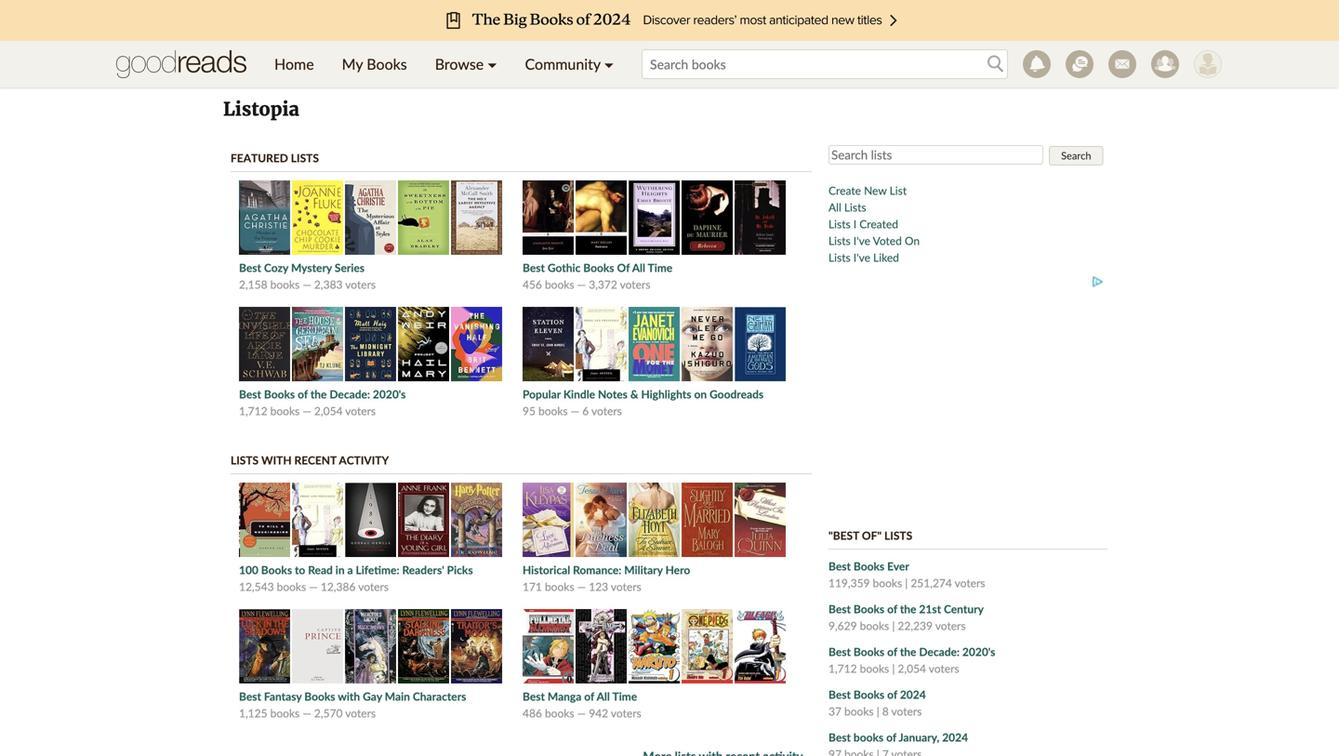 Task type: vqa. For each thing, say whether or not it's contained in the screenshot.
"Best of" Lists link
yes



Task type: describe. For each thing, give the bounding box(es) containing it.
traitor's moon by lynn flewelling image
[[451, 609, 502, 684]]

lists with recent activity link
[[231, 453, 389, 467]]

voters inside best manga of all time 486 books     —     942 voters
[[611, 706, 642, 720]]

project hail mary by andy weir image
[[398, 307, 449, 381]]

"best
[[829, 529, 859, 542]]

2020's for best books of the decade: 2020's 1,712 books | 2,054 voters
[[963, 645, 996, 658]]

notes
[[598, 387, 628, 401]]

create new list link
[[829, 184, 907, 197]]

created
[[860, 217, 898, 231]]

gay
[[363, 690, 382, 703]]

best manga of all time 486 books     —     942 voters
[[523, 690, 642, 720]]

picks
[[447, 563, 473, 577]]

books inside best books of the decade: 2020's 1,712 books     —     2,054 voters
[[270, 404, 300, 418]]

bleach, vol. 1 by tite kubo image
[[735, 609, 786, 684]]

2,054 for —
[[314, 404, 343, 418]]

my group discussions image
[[1066, 50, 1094, 78]]

voters inside best cozy mystery series 2,158 books     —     2,383 voters
[[345, 278, 376, 291]]

books for best books of the decade: 2020's 1,712 books | 2,054 voters
[[854, 645, 885, 658]]

&
[[630, 387, 638, 401]]

captive prince by c.s. pacat image
[[292, 609, 343, 684]]

lists i created link
[[829, 217, 898, 231]]

historical romance: military hero link
[[523, 563, 690, 577]]

100
[[239, 563, 258, 577]]

one piece, volume 1 by eiichiro oda image
[[682, 609, 733, 684]]

wuthering heights by emily brontë image
[[629, 180, 680, 255]]

lists down "lists i've voted on" 'link'
[[829, 251, 851, 264]]

942
[[589, 706, 608, 720]]

best manga of all time link
[[523, 690, 637, 703]]

— inside best manga of all time 486 books     —     942 voters
[[577, 706, 586, 720]]

ever
[[887, 559, 909, 573]]

with inside the best fantasy books with gay  main characters 1,125 books     —     2,570 voters
[[338, 690, 360, 703]]

luck in the shadows by lynn flewelling image
[[239, 609, 290, 684]]

6
[[582, 404, 589, 418]]

lists left 'i'
[[829, 217, 851, 231]]

— inside best books of the decade: 2020's 1,712 books     —     2,054 voters
[[303, 404, 311, 418]]

171
[[523, 580, 542, 593]]

best for best books of the decade: 2020's 1,712 books | 2,054 voters
[[829, 645, 851, 658]]

37 books link
[[829, 704, 874, 718]]

best books of january, 2024 link
[[829, 731, 968, 744]]

2020's for best books of the decade: 2020's 1,712 books     —     2,054 voters
[[373, 387, 406, 401]]

menu containing home
[[260, 41, 628, 87]]

readers'
[[402, 563, 444, 577]]

never let me go by kazuo ishiguro image
[[682, 307, 733, 381]]

romance:
[[573, 563, 622, 577]]

0 vertical spatial best books of the decade: 2020's link
[[239, 387, 406, 401]]

books inside 'best books of the 21st century 9,629 books | 22,239 voters'
[[860, 619, 889, 632]]

of for best books of the 21st century 9,629 books | 22,239 voters
[[887, 602, 897, 616]]

featured
[[231, 151, 288, 165]]

21st
[[919, 602, 941, 616]]

486
[[523, 706, 542, 720]]

chocolate chip cookie murder by joanne fluke image
[[292, 180, 343, 255]]

251,274
[[911, 576, 952, 590]]

on
[[905, 234, 920, 247]]

my
[[342, 55, 363, 73]]

books inside the best fantasy books with gay  main characters 1,125 books     —     2,570 voters
[[270, 706, 300, 720]]

my books
[[342, 55, 407, 73]]

best fantasy books with gay  main characters 1,125 books     —     2,570 voters
[[239, 690, 466, 720]]

lists right featured
[[291, 151, 319, 165]]

| inside "best books ever 119,359 books | 251,274 voters"
[[905, 576, 908, 590]]

the for best books of the decade: 2020's 1,712 books | 2,054 voters
[[900, 645, 917, 658]]

read
[[308, 563, 333, 577]]

notifications image
[[1023, 50, 1051, 78]]

pride and prejudice by jane austen image for to
[[292, 483, 343, 557]]

browse ▾ button
[[421, 41, 511, 87]]

best gothic books of all time link
[[523, 261, 673, 274]]

my books link
[[328, 41, 421, 87]]

the for best books of the 21st century 9,629 books | 22,239 voters
[[900, 602, 917, 616]]

popular kindle notes & highlights on goodreads 95 books     —     6 voters
[[523, 387, 764, 418]]

voters inside best books of the decade: 2020's 1,712 books     —     2,054 voters
[[345, 404, 376, 418]]

books inside the best fantasy books with gay  main characters 1,125 books     —     2,570 voters
[[304, 690, 335, 703]]

create new list all lists lists i created lists i've voted on lists i've liked
[[829, 184, 920, 264]]

best for best books ever 119,359 books | 251,274 voters
[[829, 559, 851, 573]]

lists right of" on the bottom of page
[[884, 529, 913, 542]]

119,359 books link
[[829, 576, 902, 590]]

of for best manga of all time 486 books     —     942 voters
[[584, 690, 594, 703]]

best books of the 21st century link
[[829, 602, 984, 616]]

— inside historical romance: military hero 171 books     —     123 voters
[[577, 580, 586, 593]]

the no. 1 ladies' detective agency by alexander mccall smith image
[[451, 180, 502, 255]]

"best of" lists
[[829, 529, 913, 542]]

goodreads
[[710, 387, 764, 401]]

8
[[882, 704, 889, 718]]

in
[[336, 563, 345, 577]]

home link
[[260, 41, 328, 87]]

hero
[[666, 563, 690, 577]]

popular
[[523, 387, 561, 401]]

books inside historical romance: military hero 171 books     —     123 voters
[[545, 580, 574, 593]]

lifetime:
[[356, 563, 399, 577]]

recent
[[294, 453, 337, 467]]

kindle
[[563, 387, 595, 401]]

to seduce a sinner by elizabeth hoyt image
[[629, 483, 680, 557]]

123
[[589, 580, 608, 593]]

all for lists
[[829, 200, 841, 214]]

best for best fantasy books with gay  main characters 1,125 books     —     2,570 voters
[[239, 690, 261, 703]]

lists down lists i created link
[[829, 234, 851, 247]]

voters inside historical romance: military hero 171 books     —     123 voters
[[611, 580, 642, 593]]

books for best books of the decade: 2020's 1,712 books     —     2,054 voters
[[264, 387, 295, 401]]

best cozy mystery series link
[[239, 261, 365, 274]]

books inside best books of the decade: 2020's 1,712 books | 2,054 voters
[[860, 662, 889, 675]]

naruto, vol. 1 by masashi kishimoto image
[[629, 609, 680, 684]]

voters inside 'best books of the 21st century 9,629 books | 22,239 voters'
[[935, 619, 966, 632]]

best for best gothic books of all time 456 books     —     3,372 voters
[[523, 261, 545, 274]]

— inside best cozy mystery series 2,158 books     —     2,383 voters
[[303, 278, 311, 291]]

best books of the decade: 2020's 1,712 books     —     2,054 voters
[[239, 387, 406, 418]]

books inside "best books ever 119,359 books | 251,274 voters"
[[873, 576, 902, 590]]

series
[[335, 261, 365, 274]]

advertisement element
[[829, 275, 1108, 508]]

12,543
[[239, 580, 274, 593]]

of for best books of 2024 37 books | 8 voters
[[887, 688, 897, 701]]

all inside the best gothic books of all time 456 books     —     3,372 voters
[[632, 261, 645, 274]]

2,054 for |
[[898, 662, 926, 675]]

i
[[854, 217, 857, 231]]

death note, vol. 1 by tsugumi ohba image
[[576, 609, 627, 684]]

voters inside the best fantasy books with gay  main characters 1,125 books     —     2,570 voters
[[345, 706, 376, 720]]

one for the money by janet evanovich image
[[629, 307, 680, 381]]

the invisible life of addie larue by v.e. schwab image
[[239, 307, 290, 381]]

magic's pawn by mercedes lackey image
[[345, 609, 396, 684]]

— inside popular kindle notes & highlights on goodreads 95 books     —     6 voters
[[571, 404, 580, 418]]

featured lists
[[231, 151, 319, 165]]

lists i've liked link
[[829, 251, 899, 264]]

liked
[[873, 251, 899, 264]]

lists up 'i'
[[844, 200, 866, 214]]

251,274 voters link
[[911, 576, 985, 590]]

2,383
[[314, 278, 343, 291]]

1984 by george orwell image
[[345, 483, 396, 557]]

inbox image
[[1109, 50, 1136, 78]]

books inside the best gothic books of all time 456 books     —     3,372 voters
[[545, 278, 574, 291]]

▾ for browse ▾
[[488, 55, 497, 73]]

books for 100 books to read in a lifetime: readers' picks 12,543 books     —     12,386 voters
[[261, 563, 292, 577]]

22,239
[[898, 619, 933, 632]]

stalking darkness by lynn flewelling image
[[398, 609, 449, 684]]

browse ▾
[[435, 55, 497, 73]]

characters
[[413, 690, 466, 703]]

john smith image
[[1194, 50, 1222, 78]]

books down 8
[[854, 731, 884, 744]]

best gothic books of all time 456 books     —     3,372 voters
[[523, 261, 673, 291]]

list
[[890, 184, 907, 197]]

2 i've from the top
[[854, 251, 870, 264]]

1,712 for best books of the decade: 2020's 1,712 books | 2,054 voters
[[829, 662, 857, 675]]

best for best books of january, 2024
[[829, 731, 851, 744]]

| inside best books of 2024 37 books | 8 voters
[[877, 704, 880, 718]]

best fantasy books with gay  main characters link
[[239, 690, 466, 703]]

9,629 books link
[[829, 619, 889, 632]]

37
[[829, 704, 842, 718]]

popular kindle notes & highlights on goodreads link
[[523, 387, 764, 401]]



Task type: locate. For each thing, give the bounding box(es) containing it.
books up 8
[[854, 688, 885, 701]]

best up 9,629
[[829, 602, 851, 616]]

voters inside the best gothic books of all time 456 books     —     3,372 voters
[[620, 278, 651, 291]]

highlights
[[641, 387, 692, 401]]

2020's down century
[[963, 645, 996, 658]]

of inside best books of the decade: 2020's 1,712 books | 2,054 voters
[[887, 645, 897, 658]]

| inside best books of the decade: 2020's 1,712 books | 2,054 voters
[[892, 662, 895, 675]]

▾ for community ▾
[[604, 55, 614, 73]]

1 vertical spatial with
[[338, 690, 360, 703]]

best books of 2024 link
[[829, 688, 926, 701]]

best up the 456 at the top of page
[[523, 261, 545, 274]]

1 vertical spatial best books of the decade: 2020's link
[[829, 645, 996, 658]]

best up 119,359
[[829, 559, 851, 573]]

books up 9,629 books "link"
[[854, 602, 885, 616]]

0 vertical spatial time
[[648, 261, 673, 274]]

the up the 22,239
[[900, 602, 917, 616]]

pride and prejudice by jane austen image
[[576, 307, 627, 381], [292, 483, 343, 557]]

historical
[[523, 563, 570, 577]]

voters down military
[[611, 580, 642, 593]]

8 voters link
[[882, 704, 922, 718]]

menu
[[260, 41, 628, 87]]

of for best books of the decade: 2020's 1,712 books     —     2,054 voters
[[298, 387, 308, 401]]

books inside best cozy mystery series 2,158 books     —     2,383 voters
[[270, 278, 300, 291]]

0 vertical spatial all
[[829, 200, 841, 214]]

books right 37
[[844, 704, 874, 718]]

2,054 voters link
[[898, 662, 959, 675]]

decade: up 2,054 voters "link"
[[919, 645, 960, 658]]

1 horizontal spatial time
[[648, 261, 673, 274]]

0 vertical spatial 2,054
[[314, 404, 343, 418]]

1 vertical spatial all
[[632, 261, 645, 274]]

0 vertical spatial the
[[310, 387, 327, 401]]

voters inside 100 books to read in a lifetime: readers' picks 12,543 books     —     12,386 voters
[[358, 580, 389, 593]]

best up 37
[[829, 688, 851, 701]]

best inside best manga of all time 486 books     —     942 voters
[[523, 690, 545, 703]]

voters inside best books of the decade: 2020's 1,712 books | 2,054 voters
[[929, 662, 959, 675]]

the vanishing half by brit bennett image
[[451, 307, 502, 381]]

all inside best manga of all time 486 books     —     942 voters
[[597, 690, 610, 703]]

january,
[[899, 731, 940, 744]]

2024
[[900, 688, 926, 701], [942, 731, 968, 744]]

0 horizontal spatial ▾
[[488, 55, 497, 73]]

1,712 inside best books of the decade: 2020's 1,712 books     —     2,054 voters
[[239, 404, 267, 418]]

lists
[[291, 151, 319, 165], [844, 200, 866, 214], [829, 217, 851, 231], [829, 234, 851, 247], [829, 251, 851, 264], [231, 453, 259, 467], [884, 529, 913, 542]]

best inside 'best books of the 21st century 9,629 books | 22,239 voters'
[[829, 602, 851, 616]]

slightly married by mary balogh image
[[682, 483, 733, 557]]

love in the afternoon by lisa kleypas image
[[523, 483, 574, 557]]

best inside best books of the decade: 2020's 1,712 books     —     2,054 voters
[[239, 387, 261, 401]]

2,054 inside best books of the decade: 2020's 1,712 books | 2,054 voters
[[898, 662, 926, 675]]

create
[[829, 184, 861, 197]]

the mysterious affair at styles by agatha christie image
[[345, 180, 396, 255]]

2,054 down the 22,239
[[898, 662, 926, 675]]

1 horizontal spatial 2024
[[942, 731, 968, 744]]

with left recent
[[261, 453, 292, 467]]

pride and prejudice by jane austen image up read
[[292, 483, 343, 557]]

—
[[303, 278, 311, 291], [577, 278, 586, 291], [303, 404, 311, 418], [571, 404, 580, 418], [309, 580, 318, 593], [577, 580, 586, 593], [303, 706, 311, 720], [577, 706, 586, 720]]

1 horizontal spatial best books of the decade: 2020's link
[[829, 645, 996, 658]]

mystery
[[291, 261, 332, 274]]

friend requests image
[[1151, 50, 1179, 78]]

books down "fantasy"
[[270, 706, 300, 720]]

| left 8
[[877, 704, 880, 718]]

best for best books of the 21st century 9,629 books | 22,239 voters
[[829, 602, 851, 616]]

books inside 100 books to read in a lifetime: readers' picks 12,543 books     —     12,386 voters
[[261, 563, 292, 577]]

books down cozy
[[270, 278, 300, 291]]

browse
[[435, 55, 484, 73]]

0 vertical spatial 1,712
[[239, 404, 267, 418]]

0 horizontal spatial 2020's
[[373, 387, 406, 401]]

home
[[274, 55, 314, 73]]

the sweetness at the bottom of the pie by alan bradley image
[[398, 180, 449, 255]]

1 vertical spatial pride and prejudice by jane austen image
[[292, 483, 343, 557]]

all down "create"
[[829, 200, 841, 214]]

best books ever 119,359 books | 251,274 voters
[[829, 559, 985, 590]]

best inside best books of the decade: 2020's 1,712 books | 2,054 voters
[[829, 645, 851, 658]]

1 horizontal spatial pride and prejudice by jane austen image
[[576, 307, 627, 381]]

books inside best books of the decade: 2020's 1,712 books     —     2,054 voters
[[264, 387, 295, 401]]

Search books text field
[[642, 49, 1008, 79]]

of up 942
[[584, 690, 594, 703]]

0 vertical spatial i've
[[854, 234, 870, 247]]

gothic
[[548, 261, 581, 274]]

2024 up 8 voters link on the right bottom of page
[[900, 688, 926, 701]]

i've down "lists i've voted on" 'link'
[[854, 251, 870, 264]]

books inside "best books ever 119,359 books | 251,274 voters"
[[854, 559, 885, 573]]

best down the invisible life of addie larue by v.e. schwab image
[[239, 387, 261, 401]]

best inside the best fantasy books with gay  main characters 1,125 books     —     2,570 voters
[[239, 690, 261, 703]]

| inside 'best books of the 21st century 9,629 books | 22,239 voters'
[[892, 619, 895, 632]]

best up 1,712 books link
[[829, 645, 851, 658]]

books inside best books of 2024 37 books | 8 voters
[[854, 688, 885, 701]]

time inside best manga of all time 486 books     —     942 voters
[[612, 690, 637, 703]]

2,054 inside best books of the decade: 2020's 1,712 books     —     2,054 voters
[[314, 404, 343, 418]]

books down the invisible life of addie larue by v.e. schwab image
[[264, 387, 295, 401]]

1 i've from the top
[[854, 234, 870, 247]]

all
[[829, 200, 841, 214], [632, 261, 645, 274], [597, 690, 610, 703]]

1 vertical spatial 1,712
[[829, 662, 857, 675]]

of up 9,629 books "link"
[[887, 602, 897, 616]]

books inside best books of the decade: 2020's 1,712 books | 2,054 voters
[[854, 645, 885, 658]]

1 vertical spatial the
[[900, 602, 917, 616]]

best up "486"
[[523, 690, 545, 703]]

1,712
[[239, 404, 267, 418], [829, 662, 857, 675]]

all right of
[[632, 261, 645, 274]]

frankenstein by mary wollstonecraft shelley image
[[576, 180, 627, 255]]

1,712 down the invisible life of addie larue by v.e. schwab image
[[239, 404, 267, 418]]

0 vertical spatial pride and prejudice by jane austen image
[[576, 307, 627, 381]]

2024 right january,
[[942, 731, 968, 744]]

fantasy
[[264, 690, 302, 703]]

1 horizontal spatial 2,054
[[898, 662, 926, 675]]

— up lists with recent activity link
[[303, 404, 311, 418]]

▾ inside dropdown button
[[488, 55, 497, 73]]

books right 9,629
[[860, 619, 889, 632]]

decade:
[[330, 387, 370, 401], [919, 645, 960, 658]]

1 vertical spatial 2024
[[942, 731, 968, 744]]

of inside 'best books of the 21st century 9,629 books | 22,239 voters'
[[887, 602, 897, 616]]

— down mystery
[[303, 278, 311, 291]]

lists i've voted on link
[[829, 234, 920, 247]]

12,386
[[321, 580, 356, 593]]

1 horizontal spatial 2020's
[[963, 645, 996, 658]]

best inside the best gothic books of all time 456 books     —     3,372 voters
[[523, 261, 545, 274]]

best books of the decade: 2020's link up 2,054 voters "link"
[[829, 645, 996, 658]]

historical romance: military hero 171 books     —     123 voters
[[523, 563, 690, 593]]

the for best books of the decade: 2020's 1,712 books     —     2,054 voters
[[310, 387, 327, 401]]

— inside 100 books to read in a lifetime: readers' picks 12,543 books     —     12,386 voters
[[309, 580, 318, 593]]

the inside best books of the decade: 2020's 1,712 books     —     2,054 voters
[[310, 387, 327, 401]]

american gods by neil gaiman image
[[735, 307, 786, 381]]

voters right 942
[[611, 706, 642, 720]]

decade: for |
[[919, 645, 960, 658]]

of inside best books of the decade: 2020's 1,712 books     —     2,054 voters
[[298, 387, 308, 401]]

decade: for —
[[330, 387, 370, 401]]

1,712 down 9,629
[[829, 662, 857, 675]]

time
[[648, 261, 673, 274], [612, 690, 637, 703]]

of up 8
[[887, 688, 897, 701]]

books right my
[[367, 55, 407, 73]]

2 vertical spatial the
[[900, 645, 917, 658]]

the midnight library by matt haig image
[[345, 307, 396, 381]]

| down best books of the 21st century link
[[892, 619, 895, 632]]

|
[[905, 576, 908, 590], [892, 619, 895, 632], [892, 662, 895, 675], [877, 704, 880, 718]]

voters down lifetime:
[[358, 580, 389, 593]]

books up lists with recent activity link
[[270, 404, 300, 418]]

i've down lists i created link
[[854, 234, 870, 247]]

books for my books
[[367, 55, 407, 73]]

0 vertical spatial decade:
[[330, 387, 370, 401]]

of for best books of january, 2024
[[886, 731, 896, 744]]

of down 'best books of the 21st century 9,629 books | 22,239 voters' at the bottom right
[[887, 645, 897, 658]]

all inside create new list all lists lists i created lists i've voted on lists i've liked
[[829, 200, 841, 214]]

voters down century
[[935, 619, 966, 632]]

cozy
[[264, 261, 288, 274]]

— left 123
[[577, 580, 586, 593]]

2,158
[[239, 278, 267, 291]]

books left to
[[261, 563, 292, 577]]

of"
[[862, 529, 882, 542]]

2,054 up recent
[[314, 404, 343, 418]]

best inside best books of 2024 37 books | 8 voters
[[829, 688, 851, 701]]

the up 2,054 voters "link"
[[900, 645, 917, 658]]

the inside 'best books of the 21st century 9,629 books | 22,239 voters'
[[900, 602, 917, 616]]

— down best manga of all time link
[[577, 706, 586, 720]]

best down 37
[[829, 731, 851, 744]]

a
[[347, 563, 353, 577]]

1 horizontal spatial all
[[632, 261, 645, 274]]

of down the house in the cerulean sea by t.j. klune "image"
[[298, 387, 308, 401]]

2,570
[[314, 706, 343, 720]]

books up 3,372
[[583, 261, 614, 274]]

pride and prejudice by jane austen image for notes
[[576, 307, 627, 381]]

100 books to read in a lifetime: readers' picks 12,543 books     —     12,386 voters
[[239, 563, 473, 593]]

0 vertical spatial 2024
[[900, 688, 926, 701]]

1,712 for best books of the decade: 2020's 1,712 books     —     2,054 voters
[[239, 404, 267, 418]]

murder at the vicarage by agatha christie image
[[239, 180, 290, 255]]

95
[[523, 404, 536, 418]]

▾ right community
[[604, 55, 614, 73]]

time inside the best gothic books of all time 456 books     —     3,372 voters
[[648, 261, 673, 274]]

books down gothic
[[545, 278, 574, 291]]

voters right 8
[[891, 704, 922, 718]]

voters down the best fantasy books with gay  main characters link
[[345, 706, 376, 720]]

of
[[617, 261, 630, 274]]

community ▾ button
[[511, 41, 628, 87]]

best cozy mystery series 2,158 books     —     2,383 voters
[[239, 261, 376, 291]]

to kill a mockingbird by harper lee image
[[239, 483, 290, 557]]

of inside best manga of all time 486 books     —     942 voters
[[584, 690, 594, 703]]

books down to
[[277, 580, 306, 593]]

books down the popular
[[538, 404, 568, 418]]

voters down of
[[620, 278, 651, 291]]

books inside menu
[[367, 55, 407, 73]]

0 horizontal spatial decade:
[[330, 387, 370, 401]]

best books of the decade: 2020's link down the house in the cerulean sea by t.j. klune "image"
[[239, 387, 406, 401]]

| down ever
[[905, 576, 908, 590]]

all lists link
[[829, 200, 866, 214]]

of down 8
[[886, 731, 896, 744]]

1 vertical spatial decade:
[[919, 645, 960, 658]]

2 vertical spatial all
[[597, 690, 610, 703]]

decade: inside best books of the decade: 2020's 1,712 books     —     2,054 voters
[[330, 387, 370, 401]]

0 horizontal spatial all
[[597, 690, 610, 703]]

of inside best books of 2024 37 books | 8 voters
[[887, 688, 897, 701]]

1 vertical spatial 2,054
[[898, 662, 926, 675]]

with
[[261, 453, 292, 467], [338, 690, 360, 703]]

2020's inside best books of the decade: 2020's 1,712 books | 2,054 voters
[[963, 645, 996, 658]]

Search lists text field
[[829, 145, 1043, 165]]

voters up century
[[955, 576, 985, 590]]

2020's inside best books of the decade: 2020's 1,712 books     —     2,054 voters
[[373, 387, 406, 401]]

best books of 2024 37 books | 8 voters
[[829, 688, 926, 718]]

books inside 'best books of the 21st century 9,629 books | 22,239 voters'
[[854, 602, 885, 616]]

best for best cozy mystery series 2,158 books     —     2,383 voters
[[239, 261, 261, 274]]

time down death note, vol. 1 by tsugumi ohba image
[[612, 690, 637, 703]]

new
[[864, 184, 887, 197]]

0 horizontal spatial with
[[261, 453, 292, 467]]

0 horizontal spatial best books of the decade: 2020's link
[[239, 387, 406, 401]]

best books ever link
[[829, 559, 909, 573]]

voters down "series"
[[345, 278, 376, 291]]

decade: inside best books of the decade: 2020's 1,712 books | 2,054 voters
[[919, 645, 960, 658]]

voters inside "best books ever 119,359 books | 251,274 voters"
[[955, 576, 985, 590]]

— inside the best fantasy books with gay  main characters 1,125 books     —     2,570 voters
[[303, 706, 311, 720]]

voters down notes
[[592, 404, 622, 418]]

2024 inside best books of 2024 37 books | 8 voters
[[900, 688, 926, 701]]

0 horizontal spatial 1,712
[[239, 404, 267, 418]]

books inside popular kindle notes & highlights on goodreads 95 books     —     6 voters
[[538, 404, 568, 418]]

— down read
[[309, 580, 318, 593]]

rebecca by daphne du maurier image
[[682, 180, 733, 255]]

"best of" lists link
[[829, 529, 913, 542]]

1 horizontal spatial 1,712
[[829, 662, 857, 675]]

station eleven by emily st. john mandel image
[[523, 307, 574, 381]]

books down historical
[[545, 580, 574, 593]]

time right of
[[648, 261, 673, 274]]

books
[[367, 55, 407, 73], [583, 261, 614, 274], [264, 387, 295, 401], [854, 559, 885, 573], [261, 563, 292, 577], [854, 602, 885, 616], [854, 645, 885, 658], [854, 688, 885, 701], [304, 690, 335, 703]]

0 horizontal spatial pride and prejudice by jane austen image
[[292, 483, 343, 557]]

books up "2,570"
[[304, 690, 335, 703]]

pride and prejudice by jane austen image up notes
[[576, 307, 627, 381]]

books
[[270, 278, 300, 291], [545, 278, 574, 291], [270, 404, 300, 418], [538, 404, 568, 418], [873, 576, 902, 590], [277, 580, 306, 593], [545, 580, 574, 593], [860, 619, 889, 632], [860, 662, 889, 675], [844, 704, 874, 718], [270, 706, 300, 720], [545, 706, 574, 720], [854, 731, 884, 744]]

voters inside popular kindle notes & highlights on goodreads 95 books     —     6 voters
[[592, 404, 622, 418]]

main
[[385, 690, 410, 703]]

books inside best manga of all time 486 books     —     942 voters
[[545, 706, 574, 720]]

100 books to read in a lifetime: readers' picks link
[[239, 563, 473, 577]]

lists with recent activity
[[231, 453, 389, 467]]

on
[[694, 387, 707, 401]]

0 horizontal spatial 2,054
[[314, 404, 343, 418]]

1 vertical spatial time
[[612, 690, 637, 703]]

what happens in london by julia quinn image
[[735, 483, 786, 557]]

best for best books of the decade: 2020's 1,712 books     —     2,054 voters
[[239, 387, 261, 401]]

1 ▾ from the left
[[488, 55, 497, 73]]

119,359
[[829, 576, 870, 590]]

best up 1,125
[[239, 690, 261, 703]]

2 horizontal spatial all
[[829, 200, 841, 214]]

books inside best books of 2024 37 books | 8 voters
[[844, 704, 874, 718]]

all up 942
[[597, 690, 610, 703]]

best inside "best books ever 119,359 books | 251,274 voters"
[[829, 559, 851, 573]]

dr. jekyll and mr. hyde by robert louis stevenson image
[[735, 180, 786, 255]]

fullmetal alchemist, vol. 1 by hiromu arakawa image
[[523, 609, 574, 684]]

1 vertical spatial i've
[[854, 251, 870, 264]]

— left "6"
[[571, 404, 580, 418]]

books for best books of 2024 37 books | 8 voters
[[854, 688, 885, 701]]

manga
[[548, 690, 582, 703]]

books up 119,359 books link
[[854, 559, 885, 573]]

best for best manga of all time 486 books     —     942 voters
[[523, 690, 545, 703]]

▾ right browse
[[488, 55, 497, 73]]

1 vertical spatial 2020's
[[963, 645, 996, 658]]

Search for books to add to your shelves search field
[[642, 49, 1008, 79]]

— inside the best gothic books of all time 456 books     —     3,372 voters
[[577, 278, 586, 291]]

community ▾
[[525, 55, 614, 73]]

the inside best books of the decade: 2020's 1,712 books | 2,054 voters
[[900, 645, 917, 658]]

1 horizontal spatial ▾
[[604, 55, 614, 73]]

0 horizontal spatial 2024
[[900, 688, 926, 701]]

2,054
[[314, 404, 343, 418], [898, 662, 926, 675]]

the down the house in the cerulean sea by t.j. klune "image"
[[310, 387, 327, 401]]

with left gay
[[338, 690, 360, 703]]

9,629
[[829, 619, 857, 632]]

harry potter and the sorcerer's stone by j.k. rowling image
[[451, 483, 502, 557]]

i've
[[854, 234, 870, 247], [854, 251, 870, 264]]

0 vertical spatial 2020's
[[373, 387, 406, 401]]

the duchess deal by tessa dare image
[[576, 483, 627, 557]]

3,372
[[589, 278, 617, 291]]

voters down 22,239 voters link
[[929, 662, 959, 675]]

of for best books of the decade: 2020's 1,712 books | 2,054 voters
[[887, 645, 897, 658]]

the house in the cerulean sea by t.j. klune image
[[292, 307, 343, 381]]

2 ▾ from the left
[[604, 55, 614, 73]]

456
[[523, 278, 542, 291]]

1,125
[[239, 706, 267, 720]]

— left 3,372
[[577, 278, 586, 291]]

of
[[298, 387, 308, 401], [887, 602, 897, 616], [887, 645, 897, 658], [887, 688, 897, 701], [584, 690, 594, 703], [886, 731, 896, 744]]

to
[[295, 563, 305, 577]]

jane eyre by charlotte brontë image
[[523, 180, 574, 255]]

1,712 books link
[[829, 662, 889, 675]]

books for best books ever 119,359 books | 251,274 voters
[[854, 559, 885, 573]]

▾
[[488, 55, 497, 73], [604, 55, 614, 73]]

best books of the decade: 2020's link
[[239, 387, 406, 401], [829, 645, 996, 658]]

0 vertical spatial with
[[261, 453, 292, 467]]

all for time
[[597, 690, 610, 703]]

best up '2,158'
[[239, 261, 261, 274]]

— left "2,570"
[[303, 706, 311, 720]]

1 horizontal spatial with
[[338, 690, 360, 703]]

None submit
[[1049, 146, 1103, 166]]

decade: down the midnight library by matt haig image
[[330, 387, 370, 401]]

best for best books of 2024 37 books | 8 voters
[[829, 688, 851, 701]]

books inside 100 books to read in a lifetime: readers' picks 12,543 books     —     12,386 voters
[[277, 580, 306, 593]]

books inside the best gothic books of all time 456 books     —     3,372 voters
[[583, 261, 614, 274]]

0 horizontal spatial time
[[612, 690, 637, 703]]

voters up activity
[[345, 404, 376, 418]]

the diary of a young girl by anne frank image
[[398, 483, 449, 557]]

books for best books of the 21st century 9,629 books | 22,239 voters
[[854, 602, 885, 616]]

voters inside best books of 2024 37 books | 8 voters
[[891, 704, 922, 718]]

voted
[[873, 234, 902, 247]]

lists up "to kill a mockingbird by harper lee" 'image'
[[231, 453, 259, 467]]

2020's down the midnight library by matt haig image
[[373, 387, 406, 401]]

| up best books of 2024 link
[[892, 662, 895, 675]]

books up best books of 2024 link
[[860, 662, 889, 675]]

books up 1,712 books link
[[854, 645, 885, 658]]

1,712 inside best books of the decade: 2020's 1,712 books | 2,054 voters
[[829, 662, 857, 675]]

best inside best cozy mystery series 2,158 books     —     2,383 voters
[[239, 261, 261, 274]]

▾ inside dropdown button
[[604, 55, 614, 73]]

books down manga
[[545, 706, 574, 720]]

books down ever
[[873, 576, 902, 590]]

1 horizontal spatial decade:
[[919, 645, 960, 658]]

best books of the 21st century 9,629 books | 22,239 voters
[[829, 602, 984, 632]]

activity
[[339, 453, 389, 467]]



